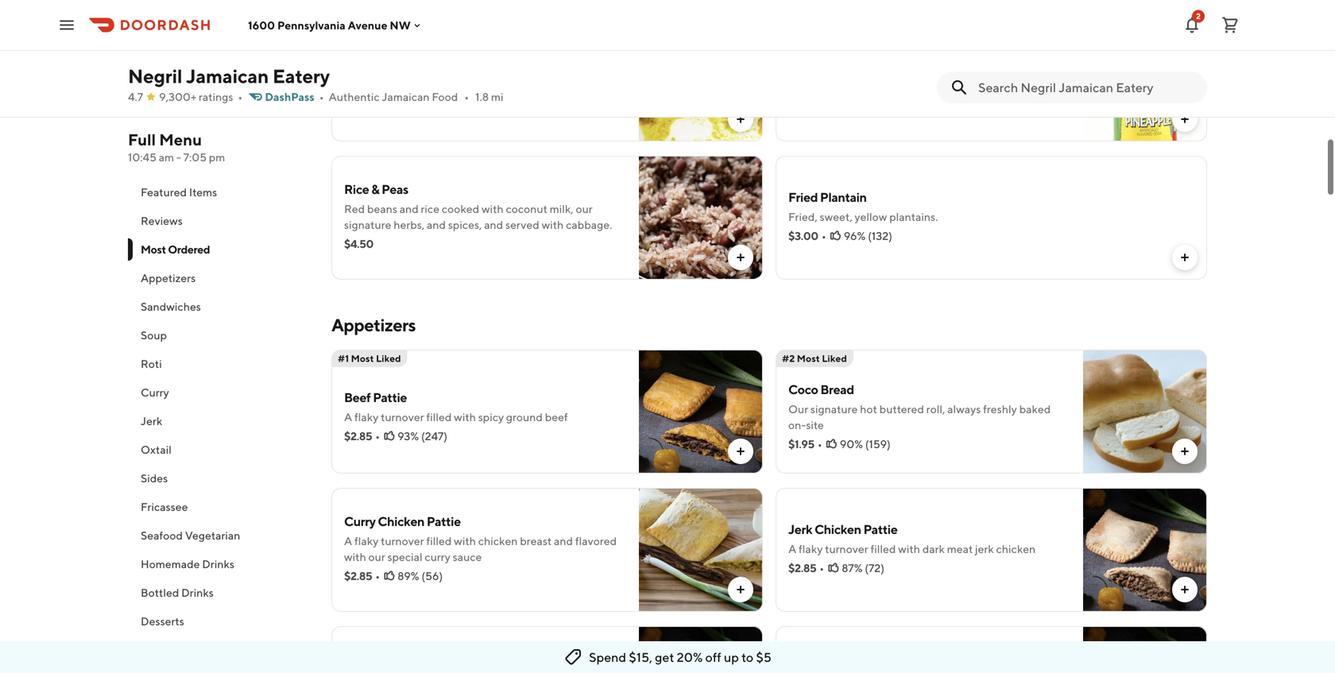 Task type: vqa. For each thing, say whether or not it's contained in the screenshot.
option on the left bottom of the page within option group
no



Task type: locate. For each thing, give the bounding box(es) containing it.
most right #2
[[797, 353, 820, 364]]

oxtail
[[141, 443, 172, 456]]

and right breast
[[554, 535, 573, 548]]

jamaican up ratings
[[186, 65, 269, 87]]

89% (56)
[[398, 570, 443, 583]]

0 vertical spatial in
[[565, 64, 574, 77]]

authentic
[[329, 90, 380, 103]]

served down 'coconut'
[[506, 218, 540, 231]]

chicken up boneless,
[[344, 43, 391, 58]]

spinach pattie image
[[1084, 626, 1208, 673]]

sandwiches button
[[128, 293, 312, 321]]

1 vertical spatial appetizers
[[332, 315, 416, 336]]

jerk inside jerk chicken pattie a flaky turnover filled with dark meat jerk chicken
[[789, 522, 813, 537]]

1 horizontal spatial signature
[[811, 403, 858, 416]]

to
[[742, 650, 754, 665]]

filled for curry chicken pattie
[[426, 535, 452, 548]]

0 vertical spatial add item to cart image
[[1179, 113, 1192, 126]]

1 horizontal spatial jerk
[[789, 522, 813, 537]]

fried,
[[789, 210, 818, 223]]

0 horizontal spatial special
[[344, 80, 379, 93]]

(132)
[[868, 229, 893, 242]]

our
[[789, 403, 809, 416]]

roti inside button
[[141, 357, 162, 370]]

0 horizontal spatial curry
[[382, 80, 407, 93]]

#2 most liked
[[782, 353, 847, 364]]

$1.95
[[789, 438, 815, 451]]

curry inside "curry chicken pattie a flaky turnover filled with chicken breast and flavored with our special curry sauce"
[[344, 514, 376, 529]]

pattie up (56)
[[427, 514, 461, 529]]

pattie inside "curry chicken pattie a flaky turnover filled with chicken breast and flavored with our special curry sauce"
[[427, 514, 461, 529]]

flaky
[[355, 411, 379, 424], [355, 535, 379, 548], [799, 543, 823, 556]]

$1.95 •
[[789, 438, 823, 451]]

a
[[489, 80, 495, 93]]

• right the $11.99
[[378, 99, 382, 112]]

featured items button
[[128, 178, 312, 207]]

with inside the beef pattie a flaky turnover filled with spicy ground beef
[[454, 411, 476, 424]]

$2.85 • left 87%
[[789, 562, 825, 575]]

our
[[576, 64, 593, 77], [576, 202, 593, 215], [369, 551, 385, 564]]

1 horizontal spatial most
[[351, 353, 374, 364]]

special
[[344, 80, 379, 93], [388, 551, 423, 564]]

flaky inside the beef pattie a flaky turnover filled with spicy ground beef
[[355, 411, 379, 424]]

$2.85 left 87%
[[789, 562, 817, 575]]

1 vertical spatial drinks
[[181, 586, 214, 599]]

add item to cart image
[[1179, 113, 1192, 126], [735, 251, 747, 264], [735, 584, 747, 596]]

pattie up '(72)'
[[864, 522, 898, 537]]

96% (132)
[[844, 229, 893, 242]]

chicken up food
[[436, 64, 475, 77]]

2 horizontal spatial chicken
[[997, 543, 1036, 556]]

roti up skinless
[[393, 43, 417, 58]]

off
[[706, 650, 722, 665]]

chicken inside chicken roti boneless, skinless chicken thighs marinated in our special curry sauce served in a pancake-like dough
[[436, 64, 475, 77]]

0 horizontal spatial appetizers
[[141, 272, 196, 285]]

0 vertical spatial special
[[344, 80, 379, 93]]

special down boneless,
[[344, 80, 379, 93]]

• for 90% (159)
[[818, 438, 823, 451]]

breast
[[520, 535, 552, 548]]

most down reviews
[[141, 243, 166, 256]]

with
[[482, 202, 504, 215], [542, 218, 564, 231], [454, 411, 476, 424], [454, 535, 476, 548], [899, 543, 921, 556], [344, 551, 366, 564]]

filled inside "curry chicken pattie a flaky turnover filled with chicken breast and flavored with our special curry sauce"
[[426, 535, 452, 548]]

jamaican down skinless
[[382, 90, 430, 103]]

• left 87%
[[820, 562, 825, 575]]

appetizers up #1 most liked
[[332, 315, 416, 336]]

jerk button
[[128, 407, 312, 436]]

1 liked from the left
[[376, 353, 401, 364]]

filled for jerk chicken pattie
[[871, 543, 896, 556]]

turnover inside the beef pattie a flaky turnover filled with spicy ground beef
[[381, 411, 424, 424]]

signature down the red
[[344, 218, 392, 231]]

pm
[[209, 151, 225, 164]]

0 horizontal spatial signature
[[344, 218, 392, 231]]

signature down bread
[[811, 403, 858, 416]]

chicken inside "curry chicken pattie a flaky turnover filled with chicken breast and flavored with our special curry sauce"
[[378, 514, 425, 529]]

• for 93% (247)
[[375, 430, 380, 443]]

coco bread our signature hot buttered roll, always freshly baked on-site
[[789, 382, 1051, 432]]

signature
[[344, 218, 392, 231], [811, 403, 858, 416]]

• left 93%
[[375, 430, 380, 443]]

$2.85
[[344, 430, 372, 443], [789, 562, 817, 575], [344, 570, 372, 583]]

liked right #1
[[376, 353, 401, 364]]

chicken up 89%
[[378, 514, 425, 529]]

bottled
[[141, 586, 179, 599]]

90%
[[840, 438, 863, 451]]

with inside jerk chicken pattie a flaky turnover filled with dark meat jerk chicken
[[899, 543, 921, 556]]

filled up '(72)'
[[871, 543, 896, 556]]

our inside chicken roti boneless, skinless chicken thighs marinated in our special curry sauce served in a pancake-like dough
[[576, 64, 593, 77]]

1 horizontal spatial pattie
[[427, 514, 461, 529]]

1 vertical spatial curry
[[344, 514, 376, 529]]

filled up the (247)
[[426, 411, 452, 424]]

$2.85 left 89%
[[344, 570, 372, 583]]

turnover inside jerk chicken pattie a flaky turnover filled with dark meat jerk chicken
[[825, 543, 869, 556]]

flaky for jerk
[[799, 543, 823, 556]]

0 horizontal spatial roti
[[141, 357, 162, 370]]

1 horizontal spatial sauce
[[453, 551, 482, 564]]

$2.85 • left 89%
[[344, 570, 380, 583]]

1 vertical spatial add item to cart image
[[735, 251, 747, 264]]

flaky inside "curry chicken pattie a flaky turnover filled with chicken breast and flavored with our special curry sauce"
[[355, 535, 379, 548]]

0 horizontal spatial most
[[141, 243, 166, 256]]

drinks for bottled drinks
[[181, 586, 214, 599]]

always
[[948, 403, 981, 416]]

seafood vegetarian button
[[128, 522, 312, 550]]

0 horizontal spatial pattie
[[373, 390, 407, 405]]

drinks down homemade drinks
[[181, 586, 214, 599]]

0 horizontal spatial in
[[477, 80, 486, 93]]

1 vertical spatial curry
[[425, 551, 451, 564]]

0 horizontal spatial chicken
[[436, 64, 475, 77]]

0 horizontal spatial served
[[441, 80, 475, 93]]

1600 pennsylvania avenue nw
[[248, 18, 411, 32]]

roti button
[[128, 350, 312, 378]]

0 vertical spatial served
[[441, 80, 475, 93]]

1 vertical spatial in
[[477, 80, 486, 93]]

1 vertical spatial signature
[[811, 403, 858, 416]]

beef pattie image
[[639, 350, 763, 474]]

0 vertical spatial roti
[[393, 43, 417, 58]]

jerk
[[141, 415, 162, 428], [789, 522, 813, 537]]

chicken inside jerk chicken pattie a flaky turnover filled with dark meat jerk chicken
[[997, 543, 1036, 556]]

thighs
[[477, 64, 509, 77]]

• left 89%
[[375, 570, 380, 583]]

(159)
[[866, 438, 891, 451]]

curry up 82%
[[382, 80, 407, 93]]

0 horizontal spatial curry
[[141, 386, 169, 399]]

pattie right 'beef'
[[373, 390, 407, 405]]

full menu 10:45 am - 7:05 pm
[[128, 130, 225, 164]]

vegetarian
[[185, 529, 240, 542]]

on-
[[789, 419, 806, 432]]

a
[[344, 411, 352, 424], [344, 535, 352, 548], [789, 543, 797, 556]]

1 horizontal spatial curry
[[344, 514, 376, 529]]

9,300+
[[159, 90, 197, 103]]

2 horizontal spatial pattie
[[864, 522, 898, 537]]

roti down soup
[[141, 357, 162, 370]]

pattie inside jerk chicken pattie a flaky turnover filled with dark meat jerk chicken
[[864, 522, 898, 537]]

turnover up 87%
[[825, 543, 869, 556]]

1 horizontal spatial jamaican
[[382, 90, 430, 103]]

1 horizontal spatial special
[[388, 551, 423, 564]]

chicken inside jerk chicken pattie a flaky turnover filled with dark meat jerk chicken
[[815, 522, 862, 537]]

in up dough
[[565, 64, 574, 77]]

• down 'negril jamaican eatery'
[[238, 90, 243, 103]]

site
[[806, 419, 824, 432]]

1 vertical spatial sauce
[[453, 551, 482, 564]]

curry inside button
[[141, 386, 169, 399]]

coconut
[[506, 202, 548, 215]]

chicken for curry
[[378, 514, 425, 529]]

drinks down seafood vegetarian button
[[202, 558, 234, 571]]

rice
[[344, 182, 369, 197]]

jamaican for authentic
[[382, 90, 430, 103]]

curry chicken pattie image
[[639, 488, 763, 612]]

dashpass
[[265, 90, 315, 103]]

2 liked from the left
[[822, 353, 847, 364]]

• for 96% (132)
[[822, 229, 827, 242]]

plantains.
[[890, 210, 938, 223]]

pattie for jerk
[[864, 522, 898, 537]]

flaky inside jerk chicken pattie a flaky turnover filled with dark meat jerk chicken
[[799, 543, 823, 556]]

1 vertical spatial our
[[576, 202, 593, 215]]

sauce
[[410, 80, 439, 93], [453, 551, 482, 564]]

chicken roti boneless, skinless chicken thighs marinated in our special curry sauce served in a pancake-like dough
[[344, 43, 597, 93]]

Item Search search field
[[979, 79, 1195, 96]]

4.7
[[128, 90, 143, 103]]

chicken right jerk
[[997, 543, 1036, 556]]

and up herbs,
[[400, 202, 419, 215]]

1 vertical spatial special
[[388, 551, 423, 564]]

filled up (56)
[[426, 535, 452, 548]]

a inside the beef pattie a flaky turnover filled with spicy ground beef
[[344, 411, 352, 424]]

1 horizontal spatial served
[[506, 218, 540, 231]]

seafood vegetarian
[[141, 529, 240, 542]]

• right $1.95
[[818, 438, 823, 451]]

• right $3.00
[[822, 229, 827, 242]]

$2.85 •
[[344, 430, 380, 443], [789, 562, 825, 575], [344, 570, 380, 583]]

2 vertical spatial add item to cart image
[[735, 584, 747, 596]]

pancake-
[[497, 80, 544, 93]]

curry chicken pattie a flaky turnover filled with chicken breast and flavored with our special curry sauce
[[344, 514, 617, 564]]

1 horizontal spatial roti
[[393, 43, 417, 58]]

0 horizontal spatial jamaican
[[186, 65, 269, 87]]

0 horizontal spatial sauce
[[410, 80, 439, 93]]

curry up (56)
[[425, 551, 451, 564]]

2 horizontal spatial most
[[797, 353, 820, 364]]

turnover up 89%
[[381, 535, 424, 548]]

0 horizontal spatial liked
[[376, 353, 401, 364]]

1 vertical spatial served
[[506, 218, 540, 231]]

mi
[[491, 90, 504, 103]]

turnover up 93%
[[381, 411, 424, 424]]

in left "a"
[[477, 80, 486, 93]]

1 horizontal spatial chicken
[[478, 535, 518, 548]]

0 vertical spatial signature
[[344, 218, 392, 231]]

0 vertical spatial sauce
[[410, 80, 439, 93]]

d&g pineapple image
[[1084, 17, 1208, 142]]

negril jamaican eatery
[[128, 65, 330, 87]]

0 vertical spatial curry
[[382, 80, 407, 93]]

ratings
[[199, 90, 233, 103]]

7:05
[[183, 151, 207, 164]]

bottled drinks button
[[128, 579, 312, 607]]

our inside "curry chicken pattie a flaky turnover filled with chicken breast and flavored with our special curry sauce"
[[369, 551, 385, 564]]

0 vertical spatial jamaican
[[186, 65, 269, 87]]

0 vertical spatial appetizers
[[141, 272, 196, 285]]

0 vertical spatial drinks
[[202, 558, 234, 571]]

chicken up 87%
[[815, 522, 862, 537]]

a inside jerk chicken pattie a flaky turnover filled with dark meat jerk chicken
[[789, 543, 797, 556]]

a inside "curry chicken pattie a flaky turnover filled with chicken breast and flavored with our special curry sauce"
[[344, 535, 352, 548]]

and down rice
[[427, 218, 446, 231]]

appetizers up sandwiches
[[141, 272, 196, 285]]

$4.50
[[344, 237, 374, 250]]

turnover inside "curry chicken pattie a flaky turnover filled with chicken breast and flavored with our special curry sauce"
[[381, 535, 424, 548]]

our inside rice & peas red beans and rice cooked with coconut milk, our signature herbs, and spices, and served with cabbage. $4.50
[[576, 202, 593, 215]]

90% (159)
[[840, 438, 891, 451]]

1 vertical spatial jamaican
[[382, 90, 430, 103]]

drinks
[[202, 558, 234, 571], [181, 586, 214, 599]]

0 vertical spatial curry
[[141, 386, 169, 399]]

0 horizontal spatial jerk
[[141, 415, 162, 428]]

and inside "curry chicken pattie a flaky turnover filled with chicken breast and flavored with our special curry sauce"
[[554, 535, 573, 548]]

jerk inside button
[[141, 415, 162, 428]]

1 horizontal spatial liked
[[822, 353, 847, 364]]

pennsylvania
[[277, 18, 346, 32]]

turnover for jerk
[[825, 543, 869, 556]]

most right #1
[[351, 353, 374, 364]]

1 horizontal spatial in
[[565, 64, 574, 77]]

1 horizontal spatial curry
[[425, 551, 451, 564]]

0 vertical spatial our
[[576, 64, 593, 77]]

roti
[[393, 43, 417, 58], [141, 357, 162, 370]]

2 vertical spatial our
[[369, 551, 385, 564]]

1 vertical spatial roti
[[141, 357, 162, 370]]

•
[[238, 90, 243, 103], [319, 90, 324, 103], [465, 90, 469, 103], [378, 99, 382, 112], [822, 229, 827, 242], [375, 430, 380, 443], [818, 438, 823, 451], [820, 562, 825, 575], [375, 570, 380, 583]]

curry
[[382, 80, 407, 93], [425, 551, 451, 564]]

seafood
[[141, 529, 183, 542]]

chicken roti image
[[639, 17, 763, 142]]

liked for pattie
[[376, 353, 401, 364]]

filled inside jerk chicken pattie a flaky turnover filled with dark meat jerk chicken
[[871, 543, 896, 556]]

liked up bread
[[822, 353, 847, 364]]

1 vertical spatial jerk
[[789, 522, 813, 537]]

chicken left breast
[[478, 535, 518, 548]]

coco bread image
[[1084, 350, 1208, 474]]

0 vertical spatial jerk
[[141, 415, 162, 428]]

jamaican
[[186, 65, 269, 87], [382, 90, 430, 103]]

desserts
[[141, 615, 184, 628]]

chicken inside chicken roti boneless, skinless chicken thighs marinated in our special curry sauce served in a pancake-like dough
[[344, 43, 391, 58]]

add item to cart image
[[735, 113, 747, 126], [1179, 251, 1192, 264], [735, 445, 747, 458], [1179, 445, 1192, 458], [1179, 584, 1192, 596]]

special up 89%
[[388, 551, 423, 564]]

served left "1.8"
[[441, 80, 475, 93]]

in
[[565, 64, 574, 77], [477, 80, 486, 93]]

herbs,
[[394, 218, 425, 231]]



Task type: describe. For each thing, give the bounding box(es) containing it.
notification bell image
[[1183, 16, 1202, 35]]

&
[[372, 182, 379, 197]]

up
[[724, 650, 739, 665]]

featured items
[[141, 186, 217, 199]]

marinated
[[511, 64, 563, 77]]

get
[[655, 650, 675, 665]]

featured
[[141, 186, 187, 199]]

$2.85 • for jerk chicken pattie
[[789, 562, 825, 575]]

served inside chicken roti boneless, skinless chicken thighs marinated in our special curry sauce served in a pancake-like dough
[[441, 80, 475, 93]]

peas
[[382, 182, 409, 197]]

flaky for curry
[[355, 535, 379, 548]]

pattie inside the beef pattie a flaky turnover filled with spicy ground beef
[[373, 390, 407, 405]]

skinless
[[395, 64, 434, 77]]

bottled drinks
[[141, 586, 214, 599]]

20%
[[677, 650, 703, 665]]

9,300+ ratings •
[[159, 90, 243, 103]]

93%
[[398, 430, 419, 443]]

homemade drinks
[[141, 558, 234, 571]]

special inside chicken roti boneless, skinless chicken thighs marinated in our special curry sauce served in a pancake-like dough
[[344, 80, 379, 93]]

most ordered
[[141, 243, 210, 256]]

fried
[[789, 190, 818, 205]]

curry inside "curry chicken pattie a flaky turnover filled with chicken breast and flavored with our special curry sauce"
[[425, 551, 451, 564]]

pattie for curry
[[427, 514, 461, 529]]

a for jerk chicken pattie
[[789, 543, 797, 556]]

turnover for curry
[[381, 535, 424, 548]]

appetizers inside appetizers button
[[141, 272, 196, 285]]

chicken for jerk
[[815, 522, 862, 537]]

a for curry chicken pattie
[[344, 535, 352, 548]]

milk,
[[550, 202, 574, 215]]

$15,
[[629, 650, 653, 665]]

curry for curry
[[141, 386, 169, 399]]

nw
[[390, 18, 411, 32]]

like
[[544, 80, 562, 93]]

2
[[1197, 12, 1201, 21]]

1.8
[[476, 90, 489, 103]]

liked for bread
[[822, 353, 847, 364]]

spend
[[589, 650, 627, 665]]

add item to cart image for a flaky turnover filled with dark meat jerk chicken
[[1179, 584, 1192, 596]]

items
[[189, 186, 217, 199]]

avenue
[[348, 18, 388, 32]]

$11.99
[[344, 99, 374, 112]]

add item to cart image for coco bread
[[1179, 445, 1192, 458]]

roll,
[[927, 403, 946, 416]]

beans
[[367, 202, 397, 215]]

filled inside the beef pattie a flaky turnover filled with spicy ground beef
[[426, 411, 452, 424]]

curry button
[[128, 378, 312, 407]]

baked
[[1020, 403, 1051, 416]]

buttered
[[880, 403, 925, 416]]

$2.85 • for curry chicken pattie
[[344, 570, 380, 583]]

• for 82% (47)
[[378, 99, 382, 112]]

appetizers button
[[128, 264, 312, 293]]

signature inside rice & peas red beans and rice cooked with coconut milk, our signature herbs, and spices, and served with cabbage. $4.50
[[344, 218, 392, 231]]

(47)
[[424, 99, 444, 112]]

$5
[[756, 650, 772, 665]]

bread
[[821, 382, 854, 397]]

jerk chicken pattie image
[[1084, 488, 1208, 612]]

oxtail button
[[128, 436, 312, 464]]

$2.85 • down 'beef'
[[344, 430, 380, 443]]

add item to cart image for peas
[[735, 251, 747, 264]]

(56)
[[422, 570, 443, 583]]

spicy
[[478, 411, 504, 424]]

open menu image
[[57, 16, 76, 35]]

chicken inside "curry chicken pattie a flaky turnover filled with chicken breast and flavored with our special curry sauce"
[[478, 535, 518, 548]]

10:45
[[128, 151, 157, 164]]

sweet,
[[820, 210, 853, 223]]

#2
[[782, 353, 795, 364]]

sauce inside "curry chicken pattie a flaky turnover filled with chicken breast and flavored with our special curry sauce"
[[453, 551, 482, 564]]

cabbage.
[[566, 218, 612, 231]]

meat
[[947, 543, 973, 556]]

curry for curry chicken pattie a flaky turnover filled with chicken breast and flavored with our special curry sauce
[[344, 514, 376, 529]]

am
[[159, 151, 174, 164]]

82% (47)
[[400, 99, 444, 112]]

most for coco bread
[[797, 353, 820, 364]]

1 horizontal spatial appetizers
[[332, 315, 416, 336]]

roti inside chicken roti boneless, skinless chicken thighs marinated in our special curry sauce served in a pancake-like dough
[[393, 43, 417, 58]]

most for beef pattie
[[351, 353, 374, 364]]

jerk chicken pattie a flaky turnover filled with dark meat jerk chicken
[[789, 522, 1036, 556]]

sandwiches
[[141, 300, 201, 313]]

menu
[[159, 130, 202, 149]]

and right the spices,
[[484, 218, 503, 231]]

signature inside coco bread our signature hot buttered roll, always freshly baked on-site
[[811, 403, 858, 416]]

special inside "curry chicken pattie a flaky turnover filled with chicken breast and flavored with our special curry sauce"
[[388, 551, 423, 564]]

1600 pennsylvania avenue nw button
[[248, 18, 424, 32]]

dashpass •
[[265, 90, 324, 103]]

beef
[[545, 411, 568, 424]]

reviews
[[141, 214, 183, 227]]

$11.99 •
[[344, 99, 382, 112]]

jerk for jerk
[[141, 415, 162, 428]]

soup button
[[128, 321, 312, 350]]

• down eatery at the top
[[319, 90, 324, 103]]

desserts button
[[128, 607, 312, 636]]

sides button
[[128, 464, 312, 493]]

served inside rice & peas red beans and rice cooked with coconut milk, our signature herbs, and spices, and served with cabbage. $4.50
[[506, 218, 540, 231]]

dark
[[923, 543, 945, 556]]

dough
[[564, 80, 597, 93]]

flavored
[[575, 535, 617, 548]]

boneless,
[[344, 64, 393, 77]]

• left "1.8"
[[465, 90, 469, 103]]

• for 87% (72)
[[820, 562, 825, 575]]

homemade
[[141, 558, 200, 571]]

jamaican for negril
[[186, 65, 269, 87]]

fried plantain fried, sweet, yellow plantains.
[[789, 190, 938, 223]]

$3.00
[[789, 229, 819, 242]]

curry inside chicken roti boneless, skinless chicken thighs marinated in our special curry sauce served in a pancake-like dough
[[382, 80, 407, 93]]

$2.85 for curry chicken pattie
[[344, 570, 372, 583]]

beef pattie a flaky turnover filled with spicy ground beef
[[344, 390, 568, 424]]

curry shrimp pattie image
[[639, 626, 763, 673]]

add item to cart image for pattie
[[735, 584, 747, 596]]

jerk for jerk chicken pattie a flaky turnover filled with dark meat jerk chicken
[[789, 522, 813, 537]]

#1
[[338, 353, 349, 364]]

beef
[[344, 390, 371, 405]]

• for 89% (56)
[[375, 570, 380, 583]]

freshly
[[984, 403, 1017, 416]]

authentic jamaican food • 1.8 mi
[[329, 90, 504, 103]]

drinks for homemade drinks
[[202, 558, 234, 571]]

$2.85 down 'beef'
[[344, 430, 372, 443]]

add item to cart image for beef pattie
[[735, 445, 747, 458]]

rice
[[421, 202, 440, 215]]

$2.85 for jerk chicken pattie
[[789, 562, 817, 575]]

rice & peas red beans and rice cooked with coconut milk, our signature herbs, and spices, and served with cabbage. $4.50
[[344, 182, 612, 250]]

rice & peas image
[[639, 156, 763, 280]]

sides
[[141, 472, 168, 485]]

0 items, open order cart image
[[1221, 16, 1240, 35]]

82%
[[400, 99, 421, 112]]

93% (247)
[[398, 430, 448, 443]]

87%
[[842, 562, 863, 575]]

sauce inside chicken roti boneless, skinless chicken thighs marinated in our special curry sauce served in a pancake-like dough
[[410, 80, 439, 93]]



